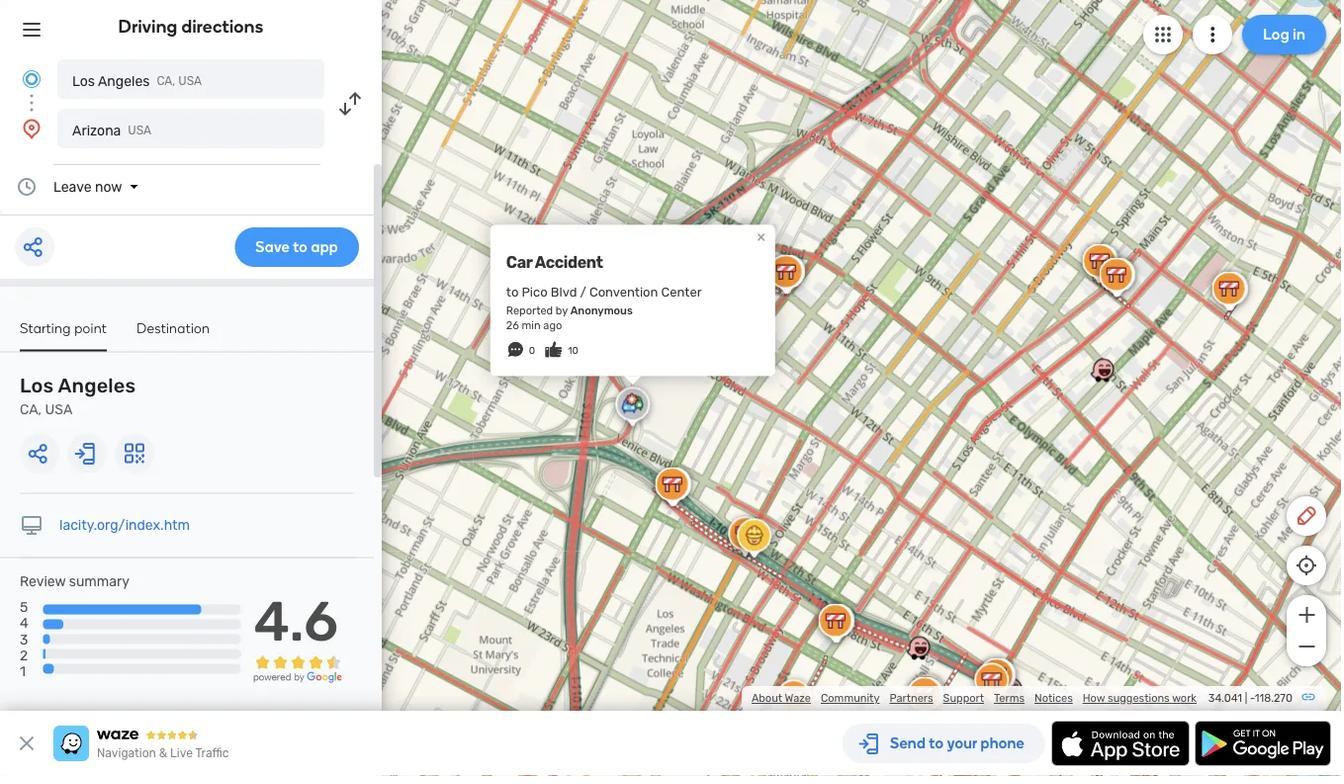 Task type: describe. For each thing, give the bounding box(es) containing it.
0
[[529, 345, 535, 357]]

destination button
[[137, 320, 210, 350]]

link image
[[1301, 690, 1317, 705]]

1 vertical spatial angeles
[[58, 374, 136, 398]]

point
[[74, 320, 107, 336]]

now
[[95, 179, 122, 195]]

lacity.org/index.htm
[[59, 517, 190, 534]]

work
[[1172, 692, 1197, 705]]

anonymous
[[570, 304, 633, 317]]

2 vertical spatial usa
[[45, 402, 73, 418]]

5 4 3 2 1
[[20, 600, 28, 680]]

× link
[[753, 228, 770, 247]]

convention
[[590, 285, 658, 300]]

notices link
[[1035, 692, 1073, 705]]

support link
[[943, 692, 984, 705]]

-
[[1250, 692, 1255, 705]]

summary
[[69, 574, 130, 590]]

driving directions
[[118, 16, 264, 37]]

about waze link
[[752, 692, 811, 705]]

arizona usa
[[72, 122, 152, 138]]

ago
[[543, 319, 562, 332]]

&
[[159, 747, 167, 761]]

0 vertical spatial los angeles ca, usa
[[72, 73, 202, 89]]

to
[[506, 285, 519, 300]]

starting point
[[20, 320, 107, 336]]

0 vertical spatial usa
[[178, 74, 202, 88]]

navigation & live traffic
[[97, 747, 229, 761]]

|
[[1245, 692, 1248, 705]]

usa inside 'arizona usa'
[[128, 124, 152, 138]]

starting
[[20, 320, 71, 336]]

partners link
[[890, 692, 933, 705]]

destination
[[137, 320, 210, 336]]

los inside los angeles ca, usa
[[20, 374, 54, 398]]

how
[[1083, 692, 1105, 705]]

computer image
[[20, 514, 44, 538]]

by
[[556, 304, 568, 317]]

pencil image
[[1295, 505, 1319, 528]]

accident
[[535, 253, 603, 272]]

/
[[580, 285, 586, 300]]

terms link
[[994, 692, 1025, 705]]

car
[[506, 253, 532, 272]]

zoom in image
[[1294, 603, 1319, 627]]

review summary
[[20, 574, 130, 590]]



Task type: vqa. For each thing, say whether or not it's contained in the screenshot.
top Angeles
yes



Task type: locate. For each thing, give the bounding box(es) containing it.
x image
[[15, 732, 39, 756]]

4
[[20, 616, 28, 632]]

blvd
[[551, 285, 577, 300]]

los angeles ca, usa down driving in the left top of the page
[[72, 73, 202, 89]]

community link
[[821, 692, 880, 705]]

lacity.org/index.htm link
[[59, 517, 190, 534]]

0 horizontal spatial los
[[20, 374, 54, 398]]

26
[[506, 319, 519, 332]]

1 horizontal spatial ca,
[[157, 74, 175, 88]]

review
[[20, 574, 66, 590]]

1 vertical spatial los angeles ca, usa
[[20, 374, 136, 418]]

how suggestions work link
[[1083, 692, 1197, 705]]

leave
[[53, 179, 92, 195]]

car accident
[[506, 253, 603, 272]]

support
[[943, 692, 984, 705]]

navigation
[[97, 747, 156, 761]]

1 horizontal spatial usa
[[128, 124, 152, 138]]

suggestions
[[1108, 692, 1170, 705]]

partners
[[890, 692, 933, 705]]

los angeles ca, usa
[[72, 73, 202, 89], [20, 374, 136, 418]]

starting point button
[[20, 320, 107, 352]]

location image
[[20, 117, 44, 140]]

min
[[522, 319, 541, 332]]

usa right arizona
[[128, 124, 152, 138]]

community
[[821, 692, 880, 705]]

10
[[568, 345, 578, 357]]

×
[[757, 228, 766, 247]]

arizona
[[72, 122, 121, 138]]

center
[[661, 285, 702, 300]]

0 vertical spatial angeles
[[98, 73, 150, 89]]

0 vertical spatial ca,
[[157, 74, 175, 88]]

1 vertical spatial los
[[20, 374, 54, 398]]

usa
[[178, 74, 202, 88], [128, 124, 152, 138], [45, 402, 73, 418]]

zoom out image
[[1294, 635, 1319, 659]]

0 horizontal spatial ca,
[[20, 402, 42, 418]]

about
[[752, 692, 783, 705]]

1 vertical spatial ca,
[[20, 402, 42, 418]]

terms
[[994, 692, 1025, 705]]

ca, down the starting point button
[[20, 402, 42, 418]]

1 horizontal spatial los
[[72, 73, 95, 89]]

directions
[[182, 16, 264, 37]]

ca, down driving in the left top of the page
[[157, 74, 175, 88]]

34.041 | -118.270
[[1209, 692, 1293, 705]]

angeles up 'arizona usa' on the left of the page
[[98, 73, 150, 89]]

3
[[20, 631, 28, 648]]

reported
[[506, 304, 553, 317]]

angeles down point
[[58, 374, 136, 398]]

2 horizontal spatial usa
[[178, 74, 202, 88]]

ca,
[[157, 74, 175, 88], [20, 402, 42, 418]]

0 vertical spatial los
[[72, 73, 95, 89]]

traffic
[[195, 747, 229, 761]]

0 horizontal spatial usa
[[45, 402, 73, 418]]

los angeles ca, usa down the starting point button
[[20, 374, 136, 418]]

live
[[170, 747, 193, 761]]

angeles
[[98, 73, 150, 89], [58, 374, 136, 398]]

current location image
[[20, 67, 44, 91]]

waze
[[785, 692, 811, 705]]

to pico blvd / convention center reported by anonymous 26 min ago
[[506, 285, 702, 332]]

usa down the starting point button
[[45, 402, 73, 418]]

los down the starting point button
[[20, 374, 54, 398]]

118.270
[[1255, 692, 1293, 705]]

4.6
[[254, 589, 338, 654]]

driving
[[118, 16, 178, 37]]

34.041
[[1209, 692, 1243, 705]]

2
[[20, 647, 28, 664]]

notices
[[1035, 692, 1073, 705]]

1
[[20, 663, 26, 680]]

about waze community partners support terms notices how suggestions work
[[752, 692, 1197, 705]]

los
[[72, 73, 95, 89], [20, 374, 54, 398]]

los up arizona
[[72, 73, 95, 89]]

1 vertical spatial usa
[[128, 124, 152, 138]]

5
[[20, 600, 28, 616]]

clock image
[[15, 175, 39, 199]]

usa down driving directions
[[178, 74, 202, 88]]

leave now
[[53, 179, 122, 195]]

pico
[[522, 285, 548, 300]]



